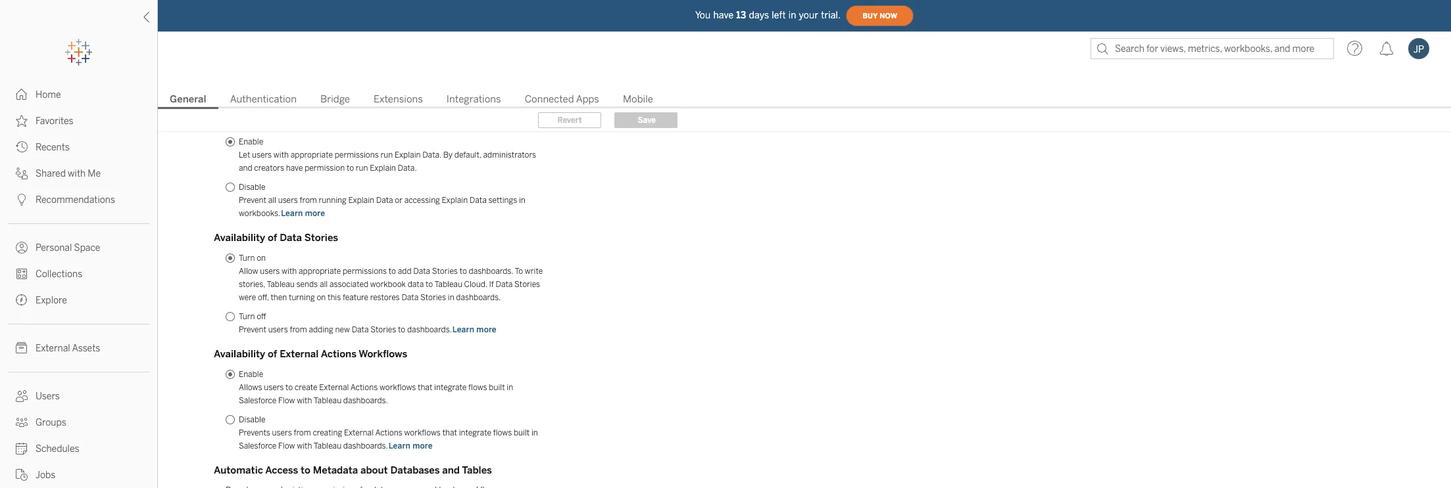 Task type: locate. For each thing, give the bounding box(es) containing it.
with up access
[[297, 442, 312, 451]]

users right allow
[[260, 267, 280, 276]]

0 vertical spatial prevent
[[239, 196, 266, 205]]

learn more link inside availability of external actions workflows option group
[[388, 442, 433, 452]]

flow inside prevents users from creating external actions workflows that integrate flows built in salesforce flow with tableau dashboards.
[[278, 442, 295, 451]]

1 vertical spatial salesforce
[[239, 442, 277, 451]]

1 availability from the top
[[214, 232, 265, 244]]

2 horizontal spatial more
[[477, 326, 497, 335]]

learn inside availability of external actions workflows option group
[[389, 442, 411, 451]]

2 by text only_f5he34f image from the top
[[16, 295, 28, 307]]

learn more link inside availability of data stories "option group"
[[452, 325, 497, 336]]

learn
[[281, 209, 303, 218], [453, 326, 475, 335], [389, 442, 411, 451]]

2 vertical spatial actions
[[375, 429, 403, 438]]

0 vertical spatial built
[[489, 384, 505, 393]]

enable up allows
[[239, 370, 263, 380]]

turn inside the turn on allow users with appropriate permissions to add data stories to dashboards. to write stories, tableau sends all associated workbook data to tableau cloud. if data stories were off, then turning on this feature restores data stories in dashboards.
[[239, 254, 255, 263]]

mobile
[[623, 93, 653, 105]]

2 availability from the top
[[214, 349, 265, 361]]

have right creators
[[286, 164, 303, 173]]

learn down cloud.
[[453, 326, 475, 335]]

if
[[489, 280, 494, 290]]

external down adding in the bottom of the page
[[280, 349, 319, 361]]

from left adding in the bottom of the page
[[290, 326, 307, 335]]

2 turn from the top
[[239, 313, 255, 322]]

to left 'add'
[[389, 267, 396, 276]]

1 horizontal spatial run
[[381, 151, 393, 160]]

turn up allow
[[239, 254, 255, 263]]

0 horizontal spatial learn more link
[[280, 209, 326, 219]]

to right permission on the top left
[[347, 164, 354, 173]]

1 horizontal spatial have
[[714, 10, 734, 21]]

0 horizontal spatial that
[[418, 384, 433, 393]]

by text only_f5he34f image inside users link
[[16, 391, 28, 403]]

allows
[[239, 384, 262, 393]]

all right sends
[[320, 280, 328, 290]]

salesforce inside prevents users from creating external actions workflows that integrate flows built in salesforce flow with tableau dashboards.
[[239, 442, 277, 451]]

external
[[36, 344, 70, 355], [280, 349, 319, 361], [319, 384, 349, 393], [344, 429, 374, 438]]

data.
[[423, 151, 442, 160], [398, 164, 417, 173]]

1 vertical spatial appropriate
[[299, 267, 341, 276]]

by text only_f5he34f image for schedules
[[16, 444, 28, 455]]

jobs link
[[0, 463, 157, 489]]

favorites
[[36, 116, 73, 127]]

navigation containing general
[[158, 89, 1452, 109]]

trial.
[[821, 10, 841, 21]]

by text only_f5he34f image inside explore link
[[16, 295, 28, 307]]

actions up the about
[[375, 429, 403, 438]]

2 enable from the top
[[239, 370, 263, 380]]

enable for allows
[[239, 370, 263, 380]]

integrate inside enable allows users to create external actions workflows that integrate flows built in salesforce flow with tableau dashboards.
[[434, 384, 467, 393]]

0 vertical spatial learn more link
[[280, 209, 326, 219]]

more inside availability of external actions workflows option group
[[413, 442, 433, 451]]

0 vertical spatial all
[[268, 196, 276, 205]]

extensions
[[374, 93, 423, 105]]

workflows up databases
[[404, 429, 441, 438]]

availability for availability of data stories
[[214, 232, 265, 244]]

running
[[319, 196, 347, 205]]

appropriate inside enable let users with appropriate permissions run explain data. by default, administrators and creators have permission to run explain data.
[[291, 151, 333, 160]]

data left settings
[[470, 196, 487, 205]]

availability of data stories option group
[[226, 252, 548, 337]]

dashboards. down data on the left of page
[[407, 326, 452, 335]]

0 vertical spatial flows
[[469, 384, 487, 393]]

external right creating on the left bottom of the page
[[344, 429, 374, 438]]

6 by text only_f5he34f image from the top
[[16, 268, 28, 280]]

1 vertical spatial data.
[[398, 164, 417, 173]]

0 horizontal spatial on
[[257, 254, 266, 263]]

navigation
[[158, 89, 1452, 109]]

with up creators
[[274, 151, 289, 160]]

users right allows
[[264, 384, 284, 393]]

flows
[[469, 384, 487, 393], [493, 429, 512, 438]]

learn inside availability of explain data option group
[[281, 209, 303, 218]]

by text only_f5he34f image left recommendations
[[16, 194, 28, 206]]

to
[[347, 164, 354, 173], [389, 267, 396, 276], [460, 267, 467, 276], [426, 280, 433, 290], [398, 326, 406, 335], [286, 384, 293, 393], [301, 465, 311, 477]]

1 horizontal spatial learn more
[[389, 442, 433, 451]]

data
[[408, 280, 424, 290]]

0 vertical spatial enable
[[239, 138, 263, 147]]

more down running
[[305, 209, 325, 218]]

turn left off
[[239, 313, 255, 322]]

to left create
[[286, 384, 293, 393]]

with down create
[[297, 397, 312, 406]]

1 vertical spatial enable
[[239, 370, 263, 380]]

data right if
[[496, 280, 513, 290]]

data right new
[[352, 326, 369, 335]]

turn inside 'turn off prevent users from adding new data stories to dashboards. learn more'
[[239, 313, 255, 322]]

2 of from the top
[[268, 349, 277, 361]]

built
[[489, 384, 505, 393], [514, 429, 530, 438]]

stories down data on the left of page
[[420, 293, 446, 303]]

built inside enable allows users to create external actions workflows that integrate flows built in salesforce flow with tableau dashboards.
[[489, 384, 505, 393]]

learn more inside availability of external actions workflows option group
[[389, 442, 433, 451]]

by text only_f5he34f image left home
[[16, 89, 28, 101]]

permissions
[[335, 151, 379, 160], [343, 267, 387, 276]]

1 by text only_f5he34f image from the top
[[16, 89, 28, 101]]

1 vertical spatial learn
[[453, 326, 475, 335]]

availability of external actions workflows
[[214, 349, 408, 361]]

more for in
[[413, 442, 433, 451]]

by text only_f5he34f image inside "shared with me" link
[[16, 168, 28, 180]]

data down data on the left of page
[[402, 293, 419, 303]]

by text only_f5he34f image inside schedules link
[[16, 444, 28, 455]]

permissions up associated at bottom
[[343, 267, 387, 276]]

shared with me
[[36, 168, 101, 180]]

1 salesforce from the top
[[239, 397, 277, 406]]

learn more up databases
[[389, 442, 433, 451]]

permission
[[305, 164, 345, 173]]

2 by text only_f5he34f image from the top
[[16, 141, 28, 153]]

stories down running
[[304, 232, 338, 244]]

were
[[239, 293, 256, 303]]

1 horizontal spatial learn
[[389, 442, 411, 451]]

data. left by
[[423, 151, 442, 160]]

users inside enable allows users to create external actions workflows that integrate flows built in salesforce flow with tableau dashboards.
[[264, 384, 284, 393]]

1 of from the top
[[268, 232, 277, 244]]

main content
[[158, 66, 1452, 489]]

by text only_f5he34f image for collections
[[16, 268, 28, 280]]

flow up access
[[278, 442, 295, 451]]

Search for views, metrics, workbooks, and more text field
[[1091, 38, 1335, 59]]

integrate
[[434, 384, 467, 393], [459, 429, 492, 438]]

0 horizontal spatial data.
[[398, 164, 417, 173]]

0 vertical spatial data.
[[423, 151, 442, 160]]

by text only_f5he34f image for external assets
[[16, 343, 28, 355]]

home link
[[0, 82, 157, 108]]

dashboards. inside prevents users from creating external actions workflows that integrate flows built in salesforce flow with tableau dashboards.
[[343, 442, 388, 451]]

stories
[[304, 232, 338, 244], [432, 267, 458, 276], [515, 280, 540, 290], [420, 293, 446, 303], [371, 326, 396, 335]]

1 vertical spatial more
[[477, 326, 497, 335]]

1 vertical spatial and
[[442, 465, 460, 477]]

external inside main navigation. press the up and down arrow keys to access links. element
[[36, 344, 70, 355]]

by text only_f5he34f image
[[16, 89, 28, 101], [16, 295, 28, 307], [16, 343, 28, 355], [16, 391, 28, 403]]

workflows inside enable allows users to create external actions workflows that integrate flows built in salesforce flow with tableau dashboards.
[[380, 384, 416, 393]]

default,
[[455, 151, 482, 160]]

appropriate up permission on the top left
[[291, 151, 333, 160]]

with inside main navigation. press the up and down arrow keys to access links. element
[[68, 168, 86, 180]]

actions
[[321, 349, 357, 361], [351, 384, 378, 393], [375, 429, 403, 438]]

1 vertical spatial that
[[443, 429, 457, 438]]

1 horizontal spatial all
[[320, 280, 328, 290]]

users up workbooks.
[[278, 196, 298, 205]]

1 vertical spatial have
[[286, 164, 303, 173]]

users inside the turn on allow users with appropriate permissions to add data stories to dashboards. to write stories, tableau sends all associated workbook data to tableau cloud. if data stories were off, then turning on this feature restores data stories in dashboards.
[[260, 267, 280, 276]]

1 vertical spatial flows
[[493, 429, 512, 438]]

data. up the or
[[398, 164, 417, 173]]

this
[[328, 293, 341, 303]]

run right permission on the top left
[[356, 164, 368, 173]]

1 vertical spatial workflows
[[404, 429, 441, 438]]

2 horizontal spatial learn
[[453, 326, 475, 335]]

by text only_f5he34f image inside the recents link
[[16, 141, 28, 153]]

disable inside availability of external actions workflows option group
[[239, 416, 266, 425]]

1 horizontal spatial built
[[514, 429, 530, 438]]

by text only_f5he34f image inside home link
[[16, 89, 28, 101]]

to inside enable let users with appropriate permissions run explain data. by default, administrators and creators have permission to run explain data.
[[347, 164, 354, 173]]

1 horizontal spatial learn more link
[[388, 442, 433, 452]]

navigation panel element
[[0, 39, 157, 489]]

salesforce down allows
[[239, 397, 277, 406]]

by text only_f5he34f image inside personal space link
[[16, 242, 28, 254]]

that inside enable allows users to create external actions workflows that integrate flows built in salesforce flow with tableau dashboards.
[[418, 384, 433, 393]]

learn up availability of data stories
[[281, 209, 303, 218]]

revert button
[[538, 113, 601, 128]]

0 horizontal spatial run
[[356, 164, 368, 173]]

availability of explain data option group
[[226, 136, 548, 220]]

1 turn from the top
[[239, 254, 255, 263]]

tableau inside enable allows users to create external actions workflows that integrate flows built in salesforce flow with tableau dashboards.
[[314, 397, 342, 406]]

0 vertical spatial of
[[268, 232, 277, 244]]

external right create
[[319, 384, 349, 393]]

databases
[[391, 465, 440, 477]]

more
[[305, 209, 325, 218], [477, 326, 497, 335], [413, 442, 433, 451]]

0 horizontal spatial flows
[[469, 384, 487, 393]]

on left this
[[317, 293, 326, 303]]

0 vertical spatial that
[[418, 384, 433, 393]]

13
[[737, 10, 747, 21]]

1 flow from the top
[[278, 397, 295, 406]]

explain
[[395, 151, 421, 160], [370, 164, 396, 173], [348, 196, 374, 205], [442, 196, 468, 205]]

in
[[789, 10, 797, 21], [519, 196, 526, 205], [448, 293, 454, 303], [507, 384, 513, 393], [532, 429, 538, 438]]

appropriate up sends
[[299, 267, 341, 276]]

7 by text only_f5he34f image from the top
[[16, 417, 28, 429]]

0 horizontal spatial all
[[268, 196, 276, 205]]

0 vertical spatial salesforce
[[239, 397, 277, 406]]

5 by text only_f5he34f image from the top
[[16, 242, 28, 254]]

learn more
[[281, 209, 325, 218], [389, 442, 433, 451]]

and inside enable let users with appropriate permissions run explain data. by default, administrators and creators have permission to run explain data.
[[239, 164, 252, 173]]

learn more link inside availability of explain data option group
[[280, 209, 326, 219]]

1 horizontal spatial data.
[[423, 151, 442, 160]]

from left creating on the left bottom of the page
[[294, 429, 311, 438]]

assets
[[72, 344, 100, 355]]

built inside prevents users from creating external actions workflows that integrate flows built in salesforce flow with tableau dashboards.
[[514, 429, 530, 438]]

3 by text only_f5he34f image from the top
[[16, 168, 28, 180]]

from left running
[[300, 196, 317, 205]]

enable for let
[[239, 138, 263, 147]]

more inside availability of explain data option group
[[305, 209, 325, 218]]

flows inside prevents users from creating external actions workflows that integrate flows built in salesforce flow with tableau dashboards.
[[493, 429, 512, 438]]

all inside the turn on allow users with appropriate permissions to add data stories to dashboards. to write stories, tableau sends all associated workbook data to tableau cloud. if data stories were off, then turning on this feature restores data stories in dashboards.
[[320, 280, 328, 290]]

0 vertical spatial learn more
[[281, 209, 325, 218]]

by text only_f5he34f image
[[16, 115, 28, 127], [16, 141, 28, 153], [16, 168, 28, 180], [16, 194, 28, 206], [16, 242, 28, 254], [16, 268, 28, 280], [16, 417, 28, 429], [16, 444, 28, 455], [16, 470, 28, 482]]

stories down write
[[515, 280, 540, 290]]

have inside enable let users with appropriate permissions run explain data. by default, administrators and creators have permission to run explain data.
[[286, 164, 303, 173]]

4 by text only_f5he34f image from the top
[[16, 391, 28, 403]]

recents
[[36, 142, 70, 153]]

availability up allows
[[214, 349, 265, 361]]

by text only_f5he34f image left recents
[[16, 141, 28, 153]]

0 vertical spatial more
[[305, 209, 325, 218]]

0 horizontal spatial more
[[305, 209, 325, 218]]

by text only_f5he34f image left explore
[[16, 295, 28, 307]]

1 enable from the top
[[239, 138, 263, 147]]

dashboards. up prevents users from creating external actions workflows that integrate flows built in salesforce flow with tableau dashboards.
[[343, 397, 388, 406]]

by text only_f5he34f image left jobs
[[16, 470, 28, 482]]

by text only_f5he34f image left the collections
[[16, 268, 28, 280]]

4 by text only_f5he34f image from the top
[[16, 194, 28, 206]]

cloud.
[[464, 280, 487, 290]]

with up sends
[[282, 267, 297, 276]]

dashboards. down cloud.
[[456, 293, 501, 303]]

dashboards. up the about
[[343, 442, 388, 451]]

0 horizontal spatial learn
[[281, 209, 303, 218]]

1 vertical spatial actions
[[351, 384, 378, 393]]

0 vertical spatial from
[[300, 196, 317, 205]]

learn more link down running
[[280, 209, 326, 219]]

personal
[[36, 243, 72, 254]]

1 vertical spatial availability
[[214, 349, 265, 361]]

salesforce down prevents
[[239, 442, 277, 451]]

administrators
[[483, 151, 536, 160]]

users link
[[0, 384, 157, 410]]

by text only_f5he34f image inside jobs link
[[16, 470, 28, 482]]

by text only_f5he34f image inside external assets link
[[16, 343, 28, 355]]

2 vertical spatial more
[[413, 442, 433, 451]]

1 prevent from the top
[[239, 196, 266, 205]]

dashboards.
[[469, 267, 513, 276], [456, 293, 501, 303], [407, 326, 452, 335], [343, 397, 388, 406], [343, 442, 388, 451]]

turn
[[239, 254, 255, 263], [239, 313, 255, 322]]

disable
[[239, 183, 266, 192], [239, 416, 266, 425]]

that
[[418, 384, 433, 393], [443, 429, 457, 438]]

1 vertical spatial of
[[268, 349, 277, 361]]

by text only_f5he34f image left groups
[[16, 417, 28, 429]]

0 vertical spatial turn
[[239, 254, 255, 263]]

users right prevents
[[272, 429, 292, 438]]

general
[[170, 93, 206, 105]]

dashboards. inside 'turn off prevent users from adding new data stories to dashboards. learn more'
[[407, 326, 452, 335]]

by text only_f5he34f image for recents
[[16, 141, 28, 153]]

collections
[[36, 269, 82, 280]]

appropriate
[[291, 151, 333, 160], [299, 267, 341, 276]]

0 vertical spatial disable
[[239, 183, 266, 192]]

1 vertical spatial learn more
[[389, 442, 433, 451]]

to up 'workflows'
[[398, 326, 406, 335]]

availability down workbooks.
[[214, 232, 265, 244]]

more up databases
[[413, 442, 433, 451]]

dashboards. inside enable allows users to create external actions workflows that integrate flows built in salesforce flow with tableau dashboards.
[[343, 397, 388, 406]]

all up workbooks.
[[268, 196, 276, 205]]

1 vertical spatial integrate
[[459, 429, 492, 438]]

adding
[[309, 326, 334, 335]]

1 vertical spatial flow
[[278, 442, 295, 451]]

appropriate inside the turn on allow users with appropriate permissions to add data stories to dashboards. to write stories, tableau sends all associated workbook data to tableau cloud. if data stories were off, then turning on this feature restores data stories in dashboards.
[[299, 267, 341, 276]]

from
[[300, 196, 317, 205], [290, 326, 307, 335], [294, 429, 311, 438]]

external assets
[[36, 344, 100, 355]]

1 horizontal spatial that
[[443, 429, 457, 438]]

by text only_f5he34f image left favorites
[[16, 115, 28, 127]]

1 vertical spatial built
[[514, 429, 530, 438]]

0 vertical spatial integrate
[[434, 384, 467, 393]]

1 vertical spatial learn more link
[[452, 325, 497, 336]]

users down then
[[268, 326, 288, 335]]

by text only_f5he34f image left external assets
[[16, 343, 28, 355]]

all
[[268, 196, 276, 205], [320, 280, 328, 290]]

external left assets
[[36, 344, 70, 355]]

2 salesforce from the top
[[239, 442, 277, 451]]

2 vertical spatial from
[[294, 429, 311, 438]]

1 vertical spatial permissions
[[343, 267, 387, 276]]

to up cloud.
[[460, 267, 467, 276]]

0 horizontal spatial have
[[286, 164, 303, 173]]

workflows down 'workflows'
[[380, 384, 416, 393]]

prevent down off
[[239, 326, 266, 335]]

actions inside prevents users from creating external actions workflows that integrate flows built in salesforce flow with tableau dashboards.
[[375, 429, 403, 438]]

run up prevent all users from running explain data or accessing explain data settings in workbooks.
[[381, 151, 393, 160]]

actions down 'workflows'
[[351, 384, 378, 393]]

0 vertical spatial workflows
[[380, 384, 416, 393]]

main content containing general
[[158, 66, 1452, 489]]

1 vertical spatial all
[[320, 280, 328, 290]]

workbooks.
[[239, 209, 280, 218]]

2 disable from the top
[[239, 416, 266, 425]]

allow
[[239, 267, 258, 276]]

1 horizontal spatial on
[[317, 293, 326, 303]]

prevent
[[239, 196, 266, 205], [239, 326, 266, 335]]

1 vertical spatial disable
[[239, 416, 266, 425]]

integrations
[[447, 93, 501, 105]]

new
[[335, 326, 350, 335]]

by text only_f5he34f image for recommendations
[[16, 194, 28, 206]]

2 prevent from the top
[[239, 326, 266, 335]]

permissions up permission on the top left
[[335, 151, 379, 160]]

on up allow
[[257, 254, 266, 263]]

learn more down running
[[281, 209, 325, 218]]

0 horizontal spatial and
[[239, 164, 252, 173]]

disable inside availability of explain data option group
[[239, 183, 266, 192]]

disable down creators
[[239, 183, 266, 192]]

2 vertical spatial learn more link
[[388, 442, 433, 452]]

on
[[257, 254, 266, 263], [317, 293, 326, 303]]

by text only_f5he34f image left shared
[[16, 168, 28, 180]]

1 vertical spatial prevent
[[239, 326, 266, 335]]

learn more link for availability of data stories
[[452, 325, 497, 336]]

1 disable from the top
[[239, 183, 266, 192]]

0 vertical spatial and
[[239, 164, 252, 173]]

more down if
[[477, 326, 497, 335]]

sends
[[296, 280, 318, 290]]

0 vertical spatial availability
[[214, 232, 265, 244]]

1 by text only_f5he34f image from the top
[[16, 115, 28, 127]]

tableau up then
[[267, 280, 295, 290]]

learn up databases
[[389, 442, 411, 451]]

disable up prevents
[[239, 416, 266, 425]]

learn inside 'turn off prevent users from adding new data stories to dashboards. learn more'
[[453, 326, 475, 335]]

flow
[[278, 397, 295, 406], [278, 442, 295, 451]]

learn more inside availability of explain data option group
[[281, 209, 325, 218]]

in inside enable allows users to create external actions workflows that integrate flows built in salesforce flow with tableau dashboards.
[[507, 384, 513, 393]]

2 flow from the top
[[278, 442, 295, 451]]

0 vertical spatial on
[[257, 254, 266, 263]]

enable let users with appropriate permissions run explain data. by default, administrators and creators have permission to run explain data.
[[239, 138, 536, 173]]

flow down create
[[278, 397, 295, 406]]

enable up let
[[239, 138, 263, 147]]

sub-spaces tab list
[[158, 92, 1452, 109]]

of for external
[[268, 349, 277, 361]]

enable inside enable let users with appropriate permissions run explain data. by default, administrators and creators have permission to run explain data.
[[239, 138, 263, 147]]

enable
[[239, 138, 263, 147], [239, 370, 263, 380]]

tableau
[[267, 280, 295, 290], [435, 280, 463, 290], [314, 397, 342, 406], [314, 442, 342, 451]]

3 by text only_f5he34f image from the top
[[16, 343, 28, 355]]

from inside prevents users from creating external actions workflows that integrate flows built in salesforce flow with tableau dashboards.
[[294, 429, 311, 438]]

flow inside enable allows users to create external actions workflows that integrate flows built in salesforce flow with tableau dashboards.
[[278, 397, 295, 406]]

enable inside enable allows users to create external actions workflows that integrate flows built in salesforce flow with tableau dashboards.
[[239, 370, 263, 380]]

2 vertical spatial learn
[[389, 442, 411, 451]]

2 horizontal spatial learn more link
[[452, 325, 497, 336]]

explain right running
[[348, 196, 374, 205]]

data up data on the left of page
[[413, 267, 430, 276]]

by text only_f5he34f image inside collections link
[[16, 268, 28, 280]]

by text only_f5he34f image inside 'favorites' link
[[16, 115, 28, 127]]

stories up 'workflows'
[[371, 326, 396, 335]]

and left tables
[[442, 465, 460, 477]]

0 vertical spatial have
[[714, 10, 734, 21]]

1 vertical spatial turn
[[239, 313, 255, 322]]

by text only_f5he34f image inside recommendations link
[[16, 194, 28, 206]]

0 vertical spatial appropriate
[[291, 151, 333, 160]]

users
[[252, 151, 272, 160], [278, 196, 298, 205], [260, 267, 280, 276], [268, 326, 288, 335], [264, 384, 284, 393], [272, 429, 292, 438]]

stories right 'add'
[[432, 267, 458, 276]]

external inside prevents users from creating external actions workflows that integrate flows built in salesforce flow with tableau dashboards.
[[344, 429, 374, 438]]

tableau inside prevents users from creating external actions workflows that integrate flows built in salesforce flow with tableau dashboards.
[[314, 442, 342, 451]]

by text only_f5he34f image left personal
[[16, 242, 28, 254]]

9 by text only_f5he34f image from the top
[[16, 470, 28, 482]]

1 vertical spatial from
[[290, 326, 307, 335]]

0 horizontal spatial built
[[489, 384, 505, 393]]

1 vertical spatial on
[[317, 293, 326, 303]]

learn more link
[[280, 209, 326, 219], [452, 325, 497, 336], [388, 442, 433, 452]]

with inside enable let users with appropriate permissions run explain data. by default, administrators and creators have permission to run explain data.
[[274, 151, 289, 160]]

stories inside 'turn off prevent users from adding new data stories to dashboards. learn more'
[[371, 326, 396, 335]]

by text only_f5he34f image inside groups link
[[16, 417, 28, 429]]

0 horizontal spatial learn more
[[281, 209, 325, 218]]

0 vertical spatial permissions
[[335, 151, 379, 160]]

0 vertical spatial run
[[381, 151, 393, 160]]

1 horizontal spatial flows
[[493, 429, 512, 438]]

more for and
[[305, 209, 325, 218]]

1 horizontal spatial more
[[413, 442, 433, 451]]

8 by text only_f5he34f image from the top
[[16, 444, 28, 455]]

0 vertical spatial learn
[[281, 209, 303, 218]]

and down let
[[239, 164, 252, 173]]

1 vertical spatial run
[[356, 164, 368, 173]]

let
[[239, 151, 250, 160]]

from inside prevent all users from running explain data or accessing explain data settings in workbooks.
[[300, 196, 317, 205]]

by text only_f5he34f image for users
[[16, 391, 28, 403]]

have left 13
[[714, 10, 734, 21]]

by text only_f5he34f image left the schedules
[[16, 444, 28, 455]]

learn more for external
[[389, 442, 433, 451]]

0 vertical spatial flow
[[278, 397, 295, 406]]

by text only_f5he34f image for groups
[[16, 417, 28, 429]]



Task type: describe. For each thing, give the bounding box(es) containing it.
connected
[[525, 93, 574, 105]]

in inside prevents users from creating external actions workflows that integrate flows built in salesforce flow with tableau dashboards.
[[532, 429, 538, 438]]

recents link
[[0, 134, 157, 161]]

learn for in
[[389, 442, 411, 451]]

external inside enable allows users to create external actions workflows that integrate flows built in salesforce flow with tableau dashboards.
[[319, 384, 349, 393]]

buy now button
[[846, 5, 914, 26]]

explore link
[[0, 288, 157, 314]]

you have 13 days left in your trial.
[[696, 10, 841, 21]]

more inside 'turn off prevent users from adding new data stories to dashboards. learn more'
[[477, 326, 497, 335]]

add
[[398, 267, 412, 276]]

apps
[[576, 93, 599, 105]]

workflows inside prevents users from creating external actions workflows that integrate flows built in salesforce flow with tableau dashboards.
[[404, 429, 441, 438]]

revert
[[558, 116, 582, 125]]

to right data on the left of page
[[426, 280, 433, 290]]

by text only_f5he34f image for shared with me
[[16, 168, 28, 180]]

permissions inside the turn on allow users with appropriate permissions to add data stories to dashboards. to write stories, tableau sends all associated workbook data to tableau cloud. if data stories were off, then turning on this feature restores data stories in dashboards.
[[343, 267, 387, 276]]

then
[[271, 293, 287, 303]]

creators
[[254, 164, 284, 173]]

or
[[395, 196, 403, 205]]

restores
[[370, 293, 400, 303]]

automatic
[[214, 465, 263, 477]]

days
[[749, 10, 769, 21]]

by text only_f5he34f image for personal space
[[16, 242, 28, 254]]

data inside 'turn off prevent users from adding new data stories to dashboards. learn more'
[[352, 326, 369, 335]]

prevents
[[239, 429, 270, 438]]

workbook
[[370, 280, 406, 290]]

by text only_f5he34f image for explore
[[16, 295, 28, 307]]

groups
[[36, 418, 66, 429]]

schedules link
[[0, 436, 157, 463]]

to inside 'turn off prevent users from adding new data stories to dashboards. learn more'
[[398, 326, 406, 335]]

prevent inside 'turn off prevent users from adding new data stories to dashboards. learn more'
[[239, 326, 266, 335]]

settings
[[489, 196, 517, 205]]

buy now
[[863, 12, 898, 20]]

learn more for running
[[281, 209, 325, 218]]

favorites link
[[0, 108, 157, 134]]

authentication
[[230, 93, 297, 105]]

now
[[880, 12, 898, 20]]

metadata
[[313, 465, 358, 477]]

external assets link
[[0, 336, 157, 362]]

workflows
[[359, 349, 408, 361]]

shared with me link
[[0, 161, 157, 187]]

with inside enable allows users to create external actions workflows that integrate flows built in salesforce flow with tableau dashboards.
[[297, 397, 312, 406]]

in inside prevent all users from running explain data or accessing explain data settings in workbooks.
[[519, 196, 526, 205]]

to inside enable allows users to create external actions workflows that integrate flows built in salesforce flow with tableau dashboards.
[[286, 384, 293, 393]]

turn off prevent users from adding new data stories to dashboards. learn more
[[239, 313, 497, 335]]

explain up the or
[[370, 164, 396, 173]]

enable allows users to create external actions workflows that integrate flows built in salesforce flow with tableau dashboards.
[[239, 370, 513, 406]]

dashboards. up if
[[469, 267, 513, 276]]

explore
[[36, 295, 67, 307]]

main navigation. press the up and down arrow keys to access links. element
[[0, 82, 157, 489]]

explain left by
[[395, 151, 421, 160]]

collections link
[[0, 261, 157, 288]]

with inside prevents users from creating external actions workflows that integrate flows built in salesforce flow with tableau dashboards.
[[297, 442, 312, 451]]

bridge
[[320, 93, 350, 105]]

from inside 'turn off prevent users from adding new data stories to dashboards. learn more'
[[290, 326, 307, 335]]

creating
[[313, 429, 342, 438]]

personal space
[[36, 243, 100, 254]]

turning
[[289, 293, 315, 303]]

associated
[[330, 280, 369, 290]]

users inside prevent all users from running explain data or accessing explain data settings in workbooks.
[[278, 196, 298, 205]]

explain right the "accessing"
[[442, 196, 468, 205]]

in inside the turn on allow users with appropriate permissions to add data stories to dashboards. to write stories, tableau sends all associated workbook data to tableau cloud. if data stories were off, then turning on this feature restores data stories in dashboards.
[[448, 293, 454, 303]]

buy
[[863, 12, 878, 20]]

create
[[295, 384, 318, 393]]

by text only_f5he34f image for jobs
[[16, 470, 28, 482]]

that inside prevents users from creating external actions workflows that integrate flows built in salesforce flow with tableau dashboards.
[[443, 429, 457, 438]]

recommendations link
[[0, 187, 157, 213]]

to
[[515, 267, 523, 276]]

home
[[36, 89, 61, 101]]

me
[[88, 168, 101, 180]]

you
[[696, 10, 711, 21]]

availability of data stories
[[214, 232, 338, 244]]

prevent all users from running explain data or accessing explain data settings in workbooks.
[[239, 196, 526, 218]]

users inside 'turn off prevent users from adding new data stories to dashboards. learn more'
[[268, 326, 288, 335]]

turn for turn off prevent users from adding new data stories to dashboards. learn more
[[239, 313, 255, 322]]

availability of external actions workflows option group
[[226, 369, 548, 453]]

by text only_f5he34f image for favorites
[[16, 115, 28, 127]]

access
[[265, 465, 298, 477]]

users inside prevents users from creating external actions workflows that integrate flows built in salesforce flow with tableau dashboards.
[[272, 429, 292, 438]]

turn for turn on allow users with appropriate permissions to add data stories to dashboards. to write stories, tableau sends all associated workbook data to tableau cloud. if data stories were off, then turning on this feature restores data stories in dashboards.
[[239, 254, 255, 263]]

left
[[772, 10, 786, 21]]

of for data
[[268, 232, 277, 244]]

tables
[[462, 465, 492, 477]]

turn on allow users with appropriate permissions to add data stories to dashboards. to write stories, tableau sends all associated workbook data to tableau cloud. if data stories were off, then turning on this feature restores data stories in dashboards.
[[239, 254, 543, 303]]

disable for prevent all users from running explain data or accessing explain data settings in workbooks.
[[239, 183, 266, 192]]

off,
[[258, 293, 269, 303]]

actions inside enable allows users to create external actions workflows that integrate flows built in salesforce flow with tableau dashboards.
[[351, 384, 378, 393]]

personal space link
[[0, 235, 157, 261]]

automatic access to metadata about databases and tables
[[214, 465, 492, 477]]

by
[[443, 151, 453, 160]]

all inside prevent all users from running explain data or accessing explain data settings in workbooks.
[[268, 196, 276, 205]]

users
[[36, 392, 60, 403]]

groups link
[[0, 410, 157, 436]]

recommendations
[[36, 195, 115, 206]]

availability for availability of external actions workflows
[[214, 349, 265, 361]]

0 vertical spatial actions
[[321, 349, 357, 361]]

by text only_f5he34f image for home
[[16, 89, 28, 101]]

prevents users from creating external actions workflows that integrate flows built in salesforce flow with tableau dashboards.
[[239, 429, 538, 451]]

with inside the turn on allow users with appropriate permissions to add data stories to dashboards. to write stories, tableau sends all associated workbook data to tableau cloud. if data stories were off, then turning on this feature restores data stories in dashboards.
[[282, 267, 297, 276]]

jobs
[[36, 471, 55, 482]]

feature
[[343, 293, 369, 303]]

data left the or
[[376, 196, 393, 205]]

your
[[799, 10, 819, 21]]

learn for and
[[281, 209, 303, 218]]

integrate inside prevents users from creating external actions workflows that integrate flows built in salesforce flow with tableau dashboards.
[[459, 429, 492, 438]]

prevent inside prevent all users from running explain data or accessing explain data settings in workbooks.
[[239, 196, 266, 205]]

write
[[525, 267, 543, 276]]

users inside enable let users with appropriate permissions run explain data. by default, administrators and creators have permission to run explain data.
[[252, 151, 272, 160]]

schedules
[[36, 444, 79, 455]]

to right access
[[301, 465, 311, 477]]

connected apps
[[525, 93, 599, 105]]

salesforce inside enable allows users to create external actions workflows that integrate flows built in salesforce flow with tableau dashboards.
[[239, 397, 277, 406]]

space
[[74, 243, 100, 254]]

about
[[361, 465, 388, 477]]

flows inside enable allows users to create external actions workflows that integrate flows built in salesforce flow with tableau dashboards.
[[469, 384, 487, 393]]

tableau left cloud.
[[435, 280, 463, 290]]

learn more link for availability of external actions workflows
[[388, 442, 433, 452]]

accessing
[[405, 196, 440, 205]]

data down workbooks.
[[280, 232, 302, 244]]

disable for prevents users from creating external actions workflows that integrate flows built in salesforce flow with tableau dashboards.
[[239, 416, 266, 425]]

off
[[257, 313, 266, 322]]

1 horizontal spatial and
[[442, 465, 460, 477]]

permissions inside enable let users with appropriate permissions run explain data. by default, administrators and creators have permission to run explain data.
[[335, 151, 379, 160]]

shared
[[36, 168, 66, 180]]



Task type: vqa. For each thing, say whether or not it's contained in the screenshot.
them
no



